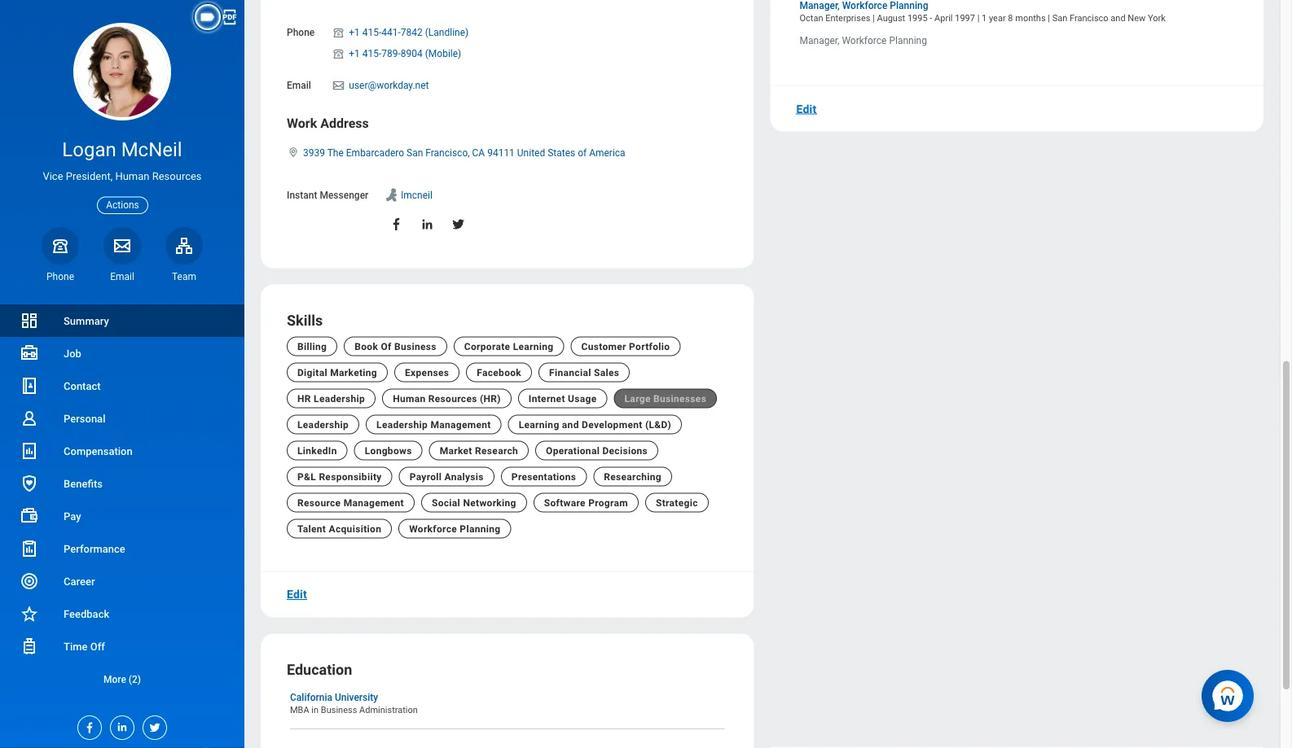 Task type: locate. For each thing, give the bounding box(es) containing it.
1 vertical spatial learning
[[519, 420, 559, 431]]

user@workday.net link
[[349, 77, 429, 92]]

acquisition
[[329, 524, 382, 535]]

0 horizontal spatial san
[[407, 148, 423, 159]]

leadership management
[[377, 420, 491, 431]]

415- inside +1 415-441-7842 (landline) link
[[362, 27, 382, 39]]

resources up 'leadership management' button
[[428, 393, 477, 405]]

california
[[290, 693, 332, 704]]

0 vertical spatial 415-
[[362, 27, 382, 39]]

+1 415-441-7842 (landline) link
[[349, 24, 469, 39]]

digital marketing button
[[287, 363, 388, 383]]

payroll analysis
[[410, 472, 484, 483]]

1 vertical spatial phone
[[46, 271, 74, 283]]

415-
[[362, 27, 382, 39], [362, 49, 382, 60]]

financial sales
[[549, 367, 620, 379]]

1 vertical spatial 415-
[[362, 49, 382, 60]]

resources inside navigation pane region
[[152, 170, 202, 183]]

customer
[[581, 341, 626, 353]]

0 vertical spatial manager, workforce planning
[[800, 0, 929, 12]]

1 horizontal spatial business
[[394, 341, 437, 353]]

august
[[877, 14, 906, 24]]

1 | from the left
[[873, 14, 875, 24]]

linkedin image
[[111, 717, 129, 734]]

1 vertical spatial business
[[321, 706, 357, 716]]

contact image
[[20, 376, 39, 396]]

resource management button
[[287, 494, 415, 513]]

tag image
[[199, 8, 217, 26]]

vice
[[43, 170, 63, 183]]

view printable version (pdf) image
[[221, 8, 239, 26]]

the
[[327, 148, 344, 159]]

phone image inside items selected list
[[331, 48, 346, 61]]

york
[[1148, 14, 1166, 24]]

sales
[[594, 367, 620, 379]]

0 vertical spatial resources
[[152, 170, 202, 183]]

2 vertical spatial workforce
[[409, 524, 457, 535]]

email down mail image
[[110, 271, 134, 283]]

learning down internet at the bottom left of the page
[[519, 420, 559, 431]]

management up market
[[431, 420, 491, 431]]

internet usage
[[529, 393, 597, 405]]

ca
[[472, 148, 485, 159]]

resource management
[[297, 498, 404, 509]]

manager, workforce planning up enterprises
[[800, 0, 929, 12]]

workforce down social
[[409, 524, 457, 535]]

1 vertical spatial human
[[393, 393, 426, 405]]

phone image down phone icon
[[331, 48, 346, 61]]

0 horizontal spatial phone
[[46, 271, 74, 283]]

planning up 1995
[[890, 0, 929, 12]]

edit
[[797, 103, 817, 116], [287, 589, 307, 602]]

0 horizontal spatial phone image
[[49, 236, 72, 256]]

phone up summary
[[46, 271, 74, 283]]

0 vertical spatial management
[[431, 420, 491, 431]]

1 horizontal spatial and
[[1111, 14, 1126, 24]]

san left 'francisco'
[[1053, 14, 1068, 24]]

actions button
[[97, 197, 148, 214]]

415- down the "441-"
[[362, 49, 382, 60]]

view team image
[[174, 236, 194, 256]]

business inside button
[[394, 341, 437, 353]]

instant
[[287, 190, 317, 201]]

digital marketing
[[297, 367, 377, 379]]

skills
[[287, 312, 323, 330]]

1 horizontal spatial phone image
[[331, 48, 346, 61]]

0 vertical spatial phone image
[[331, 48, 346, 61]]

1 horizontal spatial facebook image
[[389, 217, 404, 232]]

book of business button
[[344, 337, 447, 357]]

career
[[64, 576, 95, 588]]

market
[[440, 446, 472, 457]]

1 vertical spatial edit button
[[280, 579, 314, 612]]

| down manager, workforce planning link
[[873, 14, 875, 24]]

facebook image
[[389, 217, 404, 232], [78, 717, 96, 735]]

payroll analysis button
[[399, 468, 495, 487]]

0 vertical spatial email
[[287, 80, 311, 92]]

list containing summary
[[0, 305, 244, 696]]

0 horizontal spatial management
[[344, 498, 404, 509]]

job image
[[20, 344, 39, 363]]

3 | from the left
[[1048, 14, 1050, 24]]

responsibiity
[[319, 472, 382, 483]]

human down expenses button in the left of the page
[[393, 393, 426, 405]]

0 vertical spatial san
[[1053, 14, 1068, 24]]

career image
[[20, 572, 39, 592]]

business up expenses
[[394, 341, 437, 353]]

1 vertical spatial facebook image
[[78, 717, 96, 735]]

1 horizontal spatial email
[[287, 80, 311, 92]]

hr leadership
[[297, 393, 365, 405]]

and left new
[[1111, 14, 1126, 24]]

| left 1
[[978, 14, 980, 24]]

0 horizontal spatial business
[[321, 706, 357, 716]]

0 vertical spatial +1
[[349, 27, 360, 39]]

market research
[[440, 446, 518, 457]]

personal image
[[20, 409, 39, 429]]

list
[[0, 305, 244, 696]]

1 manager, from the top
[[800, 0, 840, 12]]

phone left phone icon
[[287, 27, 315, 39]]

1 horizontal spatial |
[[978, 14, 980, 24]]

1 vertical spatial management
[[344, 498, 404, 509]]

benefits
[[64, 478, 103, 490]]

job
[[64, 348, 81, 360]]

(l&d)
[[645, 420, 672, 431]]

researching
[[604, 472, 662, 483]]

0 vertical spatial human
[[115, 170, 150, 183]]

phone image
[[331, 48, 346, 61], [49, 236, 72, 256]]

0 horizontal spatial human
[[115, 170, 150, 183]]

workforce up enterprises
[[842, 0, 888, 12]]

leadership down digital marketing button
[[314, 393, 365, 405]]

441-
[[382, 27, 401, 39]]

1 415- from the top
[[362, 27, 382, 39]]

edit for edit button to the left
[[287, 589, 307, 602]]

leadership up "longbows"
[[377, 420, 428, 431]]

career link
[[0, 566, 244, 598]]

0 vertical spatial phone
[[287, 27, 315, 39]]

facebook image left linkedin icon
[[78, 717, 96, 735]]

resources down mcneil
[[152, 170, 202, 183]]

business down the california university 'link'
[[321, 706, 357, 716]]

leadership up linkedin button
[[297, 420, 349, 431]]

0 horizontal spatial email
[[110, 271, 134, 283]]

hr leadership button
[[287, 389, 376, 409]]

manager, down octan
[[800, 35, 840, 46]]

0 horizontal spatial edit
[[287, 589, 307, 602]]

more (2) button
[[0, 663, 244, 696]]

2 manager, workforce planning from the top
[[800, 35, 927, 46]]

0 vertical spatial learning
[[513, 341, 554, 353]]

0 horizontal spatial |
[[873, 14, 875, 24]]

415- inside +1 415-789-8904 (mobile) link
[[362, 49, 382, 60]]

planning down 1995
[[889, 35, 927, 46]]

1
[[982, 14, 987, 24]]

2 manager, from the top
[[800, 35, 840, 46]]

1 vertical spatial planning
[[889, 35, 927, 46]]

talent acquisition button
[[287, 520, 392, 539]]

0 vertical spatial workforce
[[842, 0, 888, 12]]

decisions
[[603, 446, 648, 457]]

more (2)
[[103, 674, 141, 686]]

payroll
[[410, 472, 442, 483]]

contact link
[[0, 370, 244, 403]]

1 vertical spatial phone image
[[49, 236, 72, 256]]

large businesses button
[[614, 389, 717, 409]]

team
[[172, 271, 196, 283]]

planning down social networking button
[[460, 524, 501, 535]]

states
[[548, 148, 575, 159]]

0 vertical spatial business
[[394, 341, 437, 353]]

researching button
[[593, 468, 672, 487]]

user@workday.net
[[349, 80, 429, 92]]

digital
[[297, 367, 328, 379]]

leadership button
[[287, 415, 359, 435]]

|
[[873, 14, 875, 24], [978, 14, 980, 24], [1048, 14, 1050, 24]]

p&l
[[297, 472, 316, 483]]

2 horizontal spatial |
[[1048, 14, 1050, 24]]

manager, workforce planning link
[[800, 0, 929, 12]]

415- up "789-"
[[362, 27, 382, 39]]

1 vertical spatial manager, workforce planning
[[800, 35, 927, 46]]

summary
[[64, 315, 109, 327]]

0 vertical spatial edit
[[797, 103, 817, 116]]

large businesses
[[625, 393, 707, 405]]

email
[[287, 80, 311, 92], [110, 271, 134, 283]]

twitter image
[[451, 217, 466, 232]]

manager, workforce planning down enterprises
[[800, 35, 927, 46]]

2 vertical spatial planning
[[460, 524, 501, 535]]

workforce down enterprises
[[842, 35, 887, 46]]

management up the acquisition
[[344, 498, 404, 509]]

1 vertical spatial edit
[[287, 589, 307, 602]]

1 vertical spatial email
[[110, 271, 134, 283]]

time off
[[64, 641, 105, 653]]

1 horizontal spatial human
[[393, 393, 426, 405]]

performance link
[[0, 533, 244, 566]]

manager, up octan
[[800, 0, 840, 12]]

leadership for leadership management
[[377, 420, 428, 431]]

email up work
[[287, 80, 311, 92]]

workforce planning
[[409, 524, 501, 535]]

logan mcneil
[[62, 138, 182, 161]]

1 vertical spatial +1
[[349, 49, 360, 60]]

business
[[394, 341, 437, 353], [321, 706, 357, 716]]

april
[[935, 14, 953, 24]]

| right months
[[1048, 14, 1050, 24]]

0 horizontal spatial edit button
[[280, 579, 314, 612]]

1 vertical spatial san
[[407, 148, 423, 159]]

year
[[989, 14, 1006, 24]]

leadership inside 'button'
[[297, 420, 349, 431]]

san left francisco,
[[407, 148, 423, 159]]

0 vertical spatial facebook image
[[389, 217, 404, 232]]

aim image
[[383, 187, 400, 204]]

1 vertical spatial manager,
[[800, 35, 840, 46]]

human down logan mcneil
[[115, 170, 150, 183]]

1 vertical spatial resources
[[428, 393, 477, 405]]

0 vertical spatial and
[[1111, 14, 1126, 24]]

2 +1 from the top
[[349, 49, 360, 60]]

0 vertical spatial planning
[[890, 0, 929, 12]]

0 horizontal spatial facebook image
[[78, 717, 96, 735]]

1 horizontal spatial edit button
[[790, 93, 824, 126]]

more
[[103, 674, 126, 686]]

facebook image down aim icon
[[389, 217, 404, 232]]

+1 right phone icon
[[349, 27, 360, 39]]

workforce
[[842, 0, 888, 12], [842, 35, 887, 46], [409, 524, 457, 535]]

in
[[312, 706, 319, 716]]

learning up facebook button
[[513, 341, 554, 353]]

+1
[[349, 27, 360, 39], [349, 49, 360, 60]]

1 horizontal spatial management
[[431, 420, 491, 431]]

management inside 'leadership management' button
[[431, 420, 491, 431]]

7842
[[401, 27, 423, 39]]

workforce inside manager, workforce planning link
[[842, 0, 888, 12]]

phone image up phone logan mcneil element
[[49, 236, 72, 256]]

789-
[[382, 49, 401, 60]]

planning inside workforce planning "button"
[[460, 524, 501, 535]]

+1 for +1 415-789-8904 (mobile)
[[349, 49, 360, 60]]

(landline)
[[425, 27, 469, 39]]

1 horizontal spatial edit
[[797, 103, 817, 116]]

university
[[335, 693, 378, 704]]

learning and development (l&d) button
[[508, 415, 682, 435]]

businesses
[[654, 393, 707, 405]]

hr
[[297, 393, 311, 405]]

phone image
[[331, 26, 346, 40]]

3939
[[303, 148, 325, 159]]

+1 inside +1 415-789-8904 (mobile) link
[[349, 49, 360, 60]]

expenses
[[405, 367, 449, 379]]

0 vertical spatial manager,
[[800, 0, 840, 12]]

workforce inside workforce planning "button"
[[409, 524, 457, 535]]

0 horizontal spatial and
[[562, 420, 579, 431]]

operational
[[546, 446, 600, 457]]

+1 left "789-"
[[349, 49, 360, 60]]

feedback
[[64, 608, 109, 621]]

1 horizontal spatial resources
[[428, 393, 477, 405]]

research
[[475, 446, 518, 457]]

performance image
[[20, 539, 39, 559]]

compensation link
[[0, 435, 244, 468]]

0 horizontal spatial resources
[[152, 170, 202, 183]]

and up operational
[[562, 420, 579, 431]]

book
[[355, 341, 378, 353]]

+1 inside +1 415-441-7842 (landline) link
[[349, 27, 360, 39]]

email logan mcneil element
[[103, 270, 141, 284]]

2 415- from the top
[[362, 49, 382, 60]]

1 +1 from the top
[[349, 27, 360, 39]]

management inside resource management button
[[344, 498, 404, 509]]

1 vertical spatial and
[[562, 420, 579, 431]]

415- for 789-
[[362, 49, 382, 60]]



Task type: vqa. For each thing, say whether or not it's contained in the screenshot.
Compensation in the left bottom of the page
yes



Task type: describe. For each thing, give the bounding box(es) containing it.
linkedin button
[[287, 442, 348, 461]]

francisco,
[[426, 148, 470, 159]]

management for resource management
[[344, 498, 404, 509]]

contact
[[64, 380, 101, 392]]

job link
[[0, 337, 244, 370]]

summary link
[[0, 305, 244, 337]]

team link
[[165, 227, 203, 284]]

location image
[[287, 147, 300, 159]]

billing
[[297, 341, 327, 353]]

work address
[[287, 116, 369, 131]]

email button
[[103, 227, 141, 284]]

time
[[64, 641, 88, 653]]

usage
[[568, 393, 597, 405]]

email inside popup button
[[110, 271, 134, 283]]

mail image
[[331, 80, 346, 93]]

work
[[287, 116, 317, 131]]

leadership for leadership
[[297, 420, 349, 431]]

(2)
[[129, 674, 141, 686]]

learning and development (l&d)
[[519, 420, 672, 431]]

94111
[[487, 148, 515, 159]]

phone image inside popup button
[[49, 236, 72, 256]]

leadership management button
[[366, 415, 502, 435]]

personal link
[[0, 403, 244, 435]]

1 manager, workforce planning from the top
[[800, 0, 929, 12]]

strategic button
[[645, 494, 709, 513]]

0 vertical spatial edit button
[[790, 93, 824, 126]]

human resources (hr) button
[[382, 389, 512, 409]]

items selected list
[[331, 24, 495, 64]]

summary image
[[20, 311, 39, 331]]

software
[[544, 498, 586, 509]]

financial
[[549, 367, 591, 379]]

phone logan mcneil element
[[42, 270, 79, 284]]

management for leadership management
[[431, 420, 491, 431]]

human resources (hr)
[[393, 393, 501, 405]]

phone inside popup button
[[46, 271, 74, 283]]

navigation pane region
[[0, 0, 244, 749]]

social
[[432, 498, 461, 509]]

linkedin image
[[420, 217, 435, 232]]

corporate learning
[[464, 341, 554, 353]]

3939 the embarcadero san francisco, ca 94111 united states of america
[[303, 148, 626, 159]]

1 horizontal spatial san
[[1053, 14, 1068, 24]]

8904
[[401, 49, 423, 60]]

pay
[[64, 511, 81, 523]]

octan enterprises   |   august 1995 - april 1997 | 1 year 8 months | san francisco and new york
[[800, 14, 1166, 24]]

resources inside 'button'
[[428, 393, 477, 405]]

feedback link
[[0, 598, 244, 631]]

more (2) button
[[0, 670, 244, 690]]

compensation image
[[20, 442, 39, 461]]

actions
[[106, 200, 139, 211]]

enterprises
[[826, 14, 871, 24]]

billing button
[[287, 337, 338, 357]]

8
[[1008, 14, 1013, 24]]

operational decisions button
[[535, 442, 659, 461]]

california university mba in business administration
[[290, 693, 418, 716]]

and inside button
[[562, 420, 579, 431]]

2 | from the left
[[978, 14, 980, 24]]

(mobile)
[[425, 49, 461, 60]]

benefits link
[[0, 468, 244, 500]]

team logan mcneil element
[[165, 270, 203, 284]]

mba
[[290, 706, 309, 716]]

embarcadero
[[346, 148, 404, 159]]

customer portfolio button
[[571, 337, 681, 357]]

san inside "link"
[[407, 148, 423, 159]]

p&l responsibiity
[[297, 472, 382, 483]]

performance
[[64, 543, 125, 555]]

linkedin
[[297, 446, 337, 457]]

feedback image
[[20, 605, 39, 624]]

president,
[[66, 170, 113, 183]]

large
[[625, 393, 651, 405]]

1 horizontal spatial phone
[[287, 27, 315, 39]]

talent acquisition
[[297, 524, 382, 535]]

planning inside manager, workforce planning link
[[890, 0, 929, 12]]

lmcneil
[[401, 190, 433, 201]]

edit for the topmost edit button
[[797, 103, 817, 116]]

human inside 'button'
[[393, 393, 426, 405]]

pay link
[[0, 500, 244, 533]]

+1 415-789-8904 (mobile) link
[[349, 45, 461, 60]]

time off image
[[20, 637, 39, 657]]

human inside navigation pane region
[[115, 170, 150, 183]]

3939 the embarcadero san francisco, ca 94111 united states of america link
[[303, 145, 626, 159]]

vice president, human resources
[[43, 170, 202, 183]]

administration
[[359, 706, 418, 716]]

+1 for +1 415-441-7842 (landline)
[[349, 27, 360, 39]]

strategic
[[656, 498, 698, 509]]

social networking
[[432, 498, 516, 509]]

francisco
[[1070, 14, 1109, 24]]

business inside the california university mba in business administration
[[321, 706, 357, 716]]

facebook button
[[466, 363, 532, 383]]

america
[[589, 148, 626, 159]]

instant messenger
[[287, 190, 369, 201]]

longbows
[[365, 446, 412, 457]]

social networking button
[[421, 494, 527, 513]]

workforce planning button
[[399, 520, 511, 539]]

months
[[1016, 14, 1046, 24]]

benefits image
[[20, 474, 39, 494]]

mail image
[[112, 236, 132, 256]]

1 vertical spatial workforce
[[842, 35, 887, 46]]

presentations
[[512, 472, 576, 483]]

twitter image
[[143, 717, 161, 735]]

california university link
[[290, 689, 378, 704]]

portfolio
[[629, 341, 670, 353]]

1995
[[908, 14, 928, 24]]

415- for 441-
[[362, 27, 382, 39]]

pay image
[[20, 507, 39, 526]]

market research button
[[429, 442, 529, 461]]



